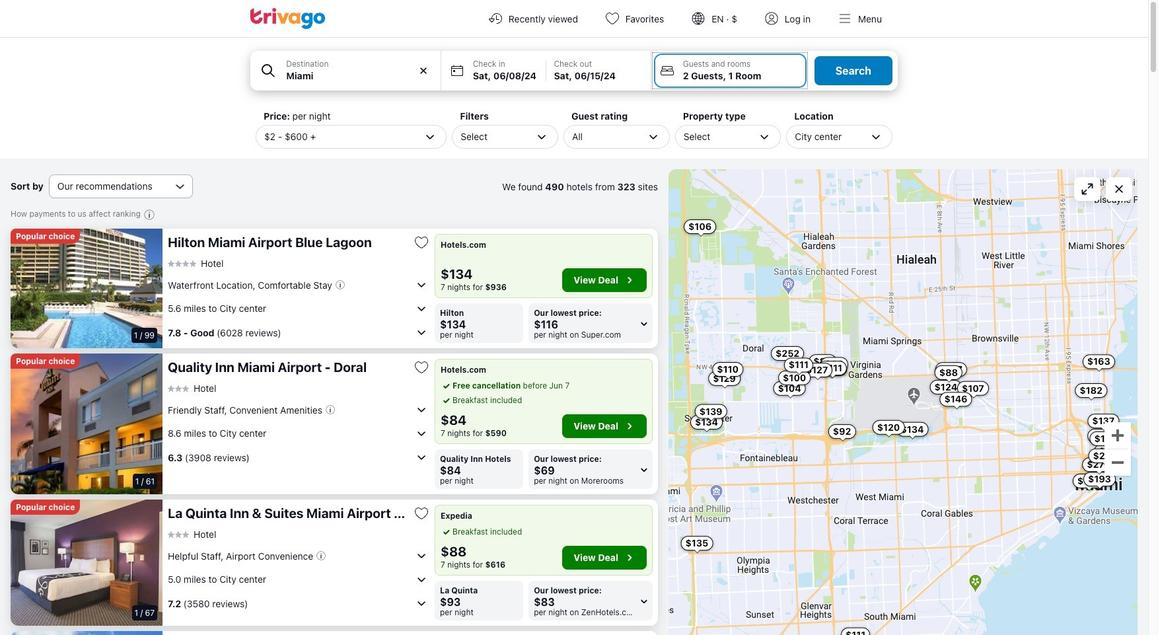 Task type: locate. For each thing, give the bounding box(es) containing it.
hilton miami airport blue lagoon, (miami, usa) image
[[11, 229, 163, 348]]

None field
[[251, 51, 441, 91]]

trivago logo image
[[251, 8, 326, 29]]



Task type: vqa. For each thing, say whether or not it's contained in the screenshot.
the in in Check in -- / -- / --
no



Task type: describe. For each thing, give the bounding box(es) containing it.
map region
[[669, 169, 1138, 635]]

clear image
[[418, 65, 430, 77]]

la quinta inn & suites miami airport east, (miami, usa) image
[[11, 500, 163, 626]]

Where to? search field
[[286, 69, 433, 83]]

quality inn miami airport - doral, (miami, usa) image
[[11, 354, 163, 495]]

la quinta inn & suites miami airport west, (miami, usa) image
[[11, 631, 163, 635]]



